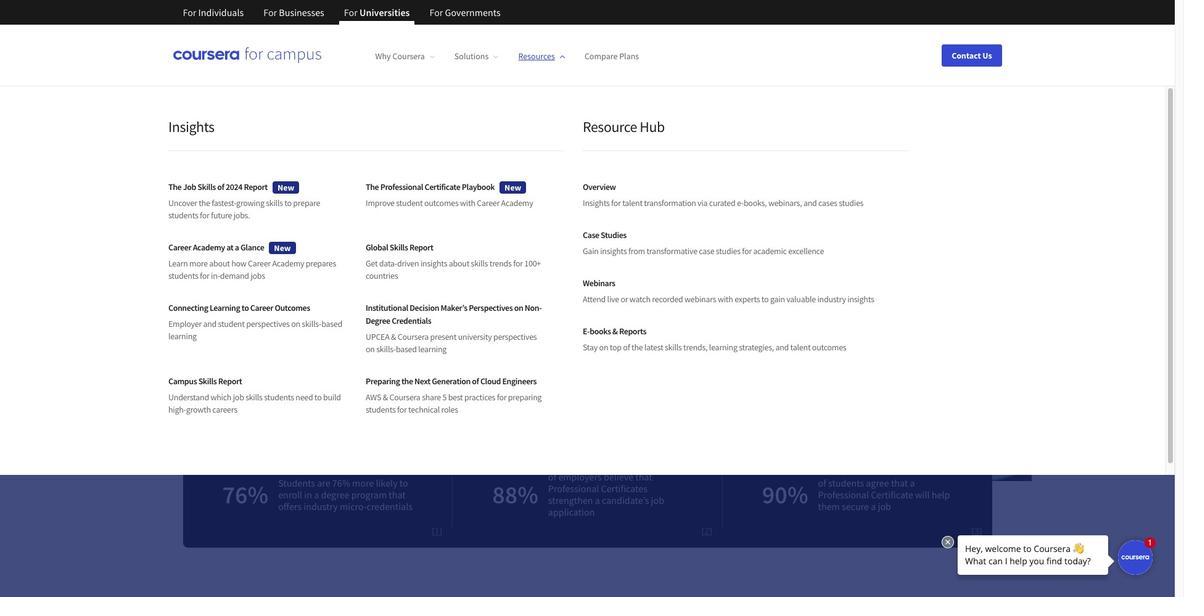 Task type: locate. For each thing, give the bounding box(es) containing it.
2 the from the left
[[366, 181, 379, 192]]

2 about from the left
[[449, 258, 469, 269]]

1 horizontal spatial prepare
[[483, 260, 529, 279]]

that for 90%
[[891, 476, 908, 489]]

students down "playbook"
[[386, 200, 524, 249]]

0 vertical spatial report
[[244, 181, 268, 192]]

studies inside case studies gain insights from transformative case studies for academic excellence
[[716, 245, 741, 257]]

and down learning
[[203, 318, 217, 329]]

1 horizontal spatial that
[[635, 471, 652, 483]]

that inside the 'of employers believe that professional certificates strengthen a candidate's job application'
[[635, 471, 652, 483]]

0 horizontal spatial based
[[321, 318, 342, 329]]

certificates
[[601, 482, 648, 495]]

0 horizontal spatial ]
[[440, 525, 442, 537]]

to inside strengthen employability to attract more students
[[408, 160, 441, 210]]

insights
[[600, 245, 627, 257], [421, 258, 447, 269], [848, 294, 874, 305]]

to
[[408, 160, 441, 210], [285, 197, 292, 208], [762, 294, 769, 305], [242, 302, 249, 313], [315, 392, 322, 403], [400, 476, 408, 489]]

of right 90%
[[818, 476, 826, 489]]

in- inside the learn more about how career academy prepares students for in-demand jobs
[[211, 270, 220, 281]]

students down learn
[[168, 270, 198, 281]]

1 vertical spatial outcomes
[[812, 342, 847, 353]]

[ for 76%
[[432, 525, 435, 537]]

1 vertical spatial coursera
[[398, 331, 429, 342]]

learning
[[168, 331, 197, 342], [709, 342, 737, 353], [418, 344, 447, 355]]

get
[[366, 258, 378, 269]]

2 horizontal spatial learning
[[709, 342, 737, 353]]

of left 2024
[[217, 181, 224, 192]]

0 horizontal spatial demand
[[220, 270, 249, 281]]

coursera for campus image
[[173, 47, 321, 64]]

to right need
[[315, 392, 322, 403]]

on inside e-books & reports stay on top of the latest skills trends, learning strategies, and talent outcomes
[[599, 342, 608, 353]]

students
[[386, 200, 524, 249], [168, 210, 198, 221], [220, 260, 271, 279], [168, 270, 198, 281], [264, 392, 294, 403], [366, 404, 396, 415], [828, 476, 864, 489]]

more inside strengthen employability to attract more students
[[295, 200, 379, 249]]

2 horizontal spatial insights
[[848, 294, 874, 305]]

most
[[325, 260, 355, 279]]

0 horizontal spatial perspectives
[[246, 318, 290, 329]]

recorded
[[652, 294, 683, 305]]

0 vertical spatial insights
[[168, 117, 214, 136]]

more left the likely
[[352, 476, 374, 489]]

studies right cases
[[839, 197, 864, 208]]

0 vertical spatial more
[[295, 200, 379, 249]]

2 vertical spatial insights
[[848, 294, 874, 305]]

1 vertical spatial skills
[[390, 242, 408, 253]]

on down outcomes
[[291, 318, 300, 329]]

1 horizontal spatial student
[[396, 197, 423, 208]]

the left job
[[168, 181, 182, 192]]

1 vertical spatial perspectives
[[493, 331, 537, 342]]

the inside e-books & reports stay on top of the latest skills trends, learning strategies, and talent outcomes
[[632, 342, 643, 353]]

connecting learning to career outcomes employer and student perspectives on skills-based learning
[[168, 302, 342, 342]]

2 ] from the left
[[709, 525, 712, 537]]

prepare inside equip students with the most in-demand skills and prepare them for job success.
[[483, 260, 529, 279]]

understand
[[168, 392, 209, 403]]

industry right valuable
[[818, 294, 846, 305]]

of
[[217, 181, 224, 192], [623, 342, 630, 353], [472, 376, 479, 387], [548, 471, 556, 483], [818, 476, 826, 489]]

1 horizontal spatial demand
[[373, 260, 423, 279]]

that inside of students agree that a professional certificate will help them secure a job
[[891, 476, 908, 489]]

2 vertical spatial skills
[[198, 376, 217, 387]]

1 vertical spatial insights
[[421, 258, 447, 269]]

job
[[183, 181, 196, 192]]

report
[[244, 181, 268, 192], [410, 242, 433, 253], [218, 376, 242, 387]]

of right top
[[623, 342, 630, 353]]

compare
[[256, 389, 293, 401]]

industry inside webinars attend live or watch recorded webinars with experts to gain valuable industry insights
[[818, 294, 846, 305]]

about inside global skills report get data-driven insights about skills trends for 100+ countries
[[449, 258, 469, 269]]

transformation
[[644, 197, 696, 208]]

that right agree
[[891, 476, 908, 489]]

2 horizontal spatial report
[[410, 242, 433, 253]]

talent inside e-books & reports stay on top of the latest skills trends, learning strategies, and talent outcomes
[[791, 342, 811, 353]]

to right growing on the top of page
[[285, 197, 292, 208]]

and left trends
[[457, 260, 480, 279]]

career down success.
[[250, 302, 273, 313]]

2024
[[226, 181, 242, 192]]

2 vertical spatial more
[[352, 476, 374, 489]]

perspectives down outcomes
[[246, 318, 290, 329]]

1 ] from the left
[[440, 525, 442, 537]]

career up learn
[[168, 242, 191, 253]]

for down 'career academy at a glance'
[[200, 270, 209, 281]]

a right secure
[[871, 500, 876, 512]]

of left employers
[[548, 471, 556, 483]]

new for career academy at a glance
[[274, 242, 291, 253]]

technical
[[408, 404, 440, 415]]

1 horizontal spatial ]
[[709, 525, 712, 537]]

jobs.
[[234, 210, 250, 221]]

students inside strengthen employability to attract more students
[[386, 200, 524, 249]]

students down uncover
[[168, 210, 198, 221]]

coursera up technical
[[389, 392, 420, 403]]

new right "playbook"
[[505, 182, 521, 193]]

1 horizontal spatial professional
[[548, 482, 599, 495]]

1 horizontal spatial outcomes
[[812, 342, 847, 353]]

connecting
[[168, 302, 208, 313]]

them left secure
[[818, 500, 840, 512]]

3 [ from the left
[[972, 525, 974, 537]]

0 vertical spatial perspectives
[[246, 318, 290, 329]]

1 vertical spatial report
[[410, 242, 433, 253]]

] for 88%
[[709, 525, 712, 537]]

careers
[[212, 404, 237, 415]]

of inside the 'of employers believe that professional certificates strengthen a candidate's job application'
[[548, 471, 556, 483]]

1 for from the left
[[183, 6, 196, 19]]

students up secure
[[828, 476, 864, 489]]

strengthen
[[548, 494, 593, 506]]

0 horizontal spatial in-
[[211, 270, 220, 281]]

0 vertical spatial prepare
[[293, 197, 320, 208]]

1 horizontal spatial 76%
[[332, 476, 350, 489]]

that for 88%
[[635, 471, 652, 483]]

coursera inside preparing the next generation of cloud engineers aws & coursera share 5 best practices for preparing students for technical roles
[[389, 392, 420, 403]]

to right improve
[[408, 160, 441, 210]]

skills- down outcomes
[[302, 318, 321, 329]]

learning for e-books & reports
[[709, 342, 737, 353]]

professional inside of students agree that a professional certificate will help them secure a job
[[818, 488, 869, 501]]

report for campus skills report understand which job skills students need to build high-growth careers
[[218, 376, 242, 387]]

report inside campus skills report understand which job skills students need to build high-growth careers
[[218, 376, 242, 387]]

students left need
[[264, 392, 294, 403]]

0 horizontal spatial report
[[218, 376, 242, 387]]

1 horizontal spatial them
[[818, 500, 840, 512]]

offers
[[278, 500, 302, 512]]

0 horizontal spatial that
[[389, 488, 406, 501]]

3 ] from the left
[[979, 525, 982, 537]]

student inside connecting learning to career outcomes employer and student perspectives on skills-based learning
[[218, 318, 245, 329]]

for
[[183, 6, 196, 19], [264, 6, 277, 19], [344, 6, 358, 19], [430, 6, 443, 19]]

in- down 'career academy at a glance'
[[211, 270, 220, 281]]

0 horizontal spatial industry
[[304, 500, 338, 512]]

0 horizontal spatial with
[[274, 260, 300, 279]]

countries
[[366, 270, 398, 281]]

for left academic
[[742, 245, 752, 257]]

to inside webinars attend live or watch recorded webinars with experts to gain valuable industry insights
[[762, 294, 769, 305]]

1 vertical spatial prepare
[[483, 260, 529, 279]]

2 horizontal spatial [
[[972, 525, 974, 537]]

overview
[[583, 181, 616, 192]]

insights up job
[[168, 117, 214, 136]]

1 horizontal spatial perspectives
[[493, 331, 537, 342]]

and right strategies,
[[776, 342, 789, 353]]

aws
[[366, 392, 381, 403]]

and inside overview insights for talent transformation via curated e-books, webinars, and cases studies
[[804, 197, 817, 208]]

trends,
[[683, 342, 708, 353]]

of employers believe that professional certificates strengthen a candidate's job application
[[548, 471, 664, 518]]

to right learning
[[242, 302, 249, 313]]

the left "next"
[[401, 376, 413, 387]]

report for global skills report get data-driven insights about skills trends for 100+ countries
[[410, 242, 433, 253]]

skills- down upcea
[[376, 344, 396, 355]]

excellence
[[788, 245, 824, 257]]

career down "playbook"
[[477, 197, 500, 208]]

improve
[[366, 197, 395, 208]]

[ 2 ]
[[702, 525, 712, 537]]

1 horizontal spatial industry
[[818, 294, 846, 305]]

learning
[[210, 302, 240, 313]]

1 horizontal spatial learning
[[418, 344, 447, 355]]

learning inside e-books & reports stay on top of the latest skills trends, learning strategies, and talent outcomes
[[709, 342, 737, 353]]

new right glance
[[274, 242, 291, 253]]

report up driven
[[410, 242, 433, 253]]

2 horizontal spatial with
[[718, 294, 733, 305]]

academy inside the learn more about how career academy prepares students for in-demand jobs
[[272, 258, 304, 269]]

a inside the 'of employers believe that professional certificates strengthen a candidate's job application'
[[595, 494, 600, 506]]

1 horizontal spatial about
[[449, 258, 469, 269]]

outcomes down valuable
[[812, 342, 847, 353]]

0 horizontal spatial outcomes
[[424, 197, 459, 208]]

& right the aws
[[383, 392, 388, 403]]

learning right trends,
[[709, 342, 737, 353]]

to left gain
[[762, 294, 769, 305]]

0 horizontal spatial professional
[[380, 181, 423, 192]]

0 horizontal spatial insights
[[168, 117, 214, 136]]

for for businesses
[[264, 6, 277, 19]]

that right believe
[[635, 471, 652, 483]]

insights inside case studies gain insights from transformative case studies for academic excellence
[[600, 245, 627, 257]]

2 [ from the left
[[702, 525, 705, 537]]

demand down how
[[220, 270, 249, 281]]

why coursera
[[375, 51, 425, 62]]

e-
[[583, 326, 590, 337]]

4 for from the left
[[430, 6, 443, 19]]

about left trends
[[449, 258, 469, 269]]

for left governments
[[430, 6, 443, 19]]

a right in
[[314, 488, 319, 501]]

skills inside campus skills report understand which job skills students need to build high-growth careers
[[198, 376, 217, 387]]

academy
[[501, 197, 533, 208], [193, 242, 225, 253], [272, 258, 304, 269]]

0 horizontal spatial 76%
[[222, 479, 268, 510]]

insights inside webinars attend live or watch recorded webinars with experts to gain valuable industry insights
[[848, 294, 874, 305]]

prepare up perspectives
[[483, 260, 529, 279]]

fastest-
[[212, 197, 236, 208]]

0 horizontal spatial them
[[183, 282, 214, 302]]

& right books
[[613, 326, 618, 337]]

job right which
[[233, 392, 244, 403]]

latest
[[645, 342, 663, 353]]

0 horizontal spatial studies
[[716, 245, 741, 257]]

talent up studies
[[622, 197, 643, 208]]

your
[[200, 389, 219, 401]]

contact us button
[[942, 44, 1002, 66]]

for left 'individuals'
[[183, 6, 196, 19]]

that inside students are 76% more likely to enroll in a degree program that offers industry micro-credentials
[[389, 488, 406, 501]]

skills inside global skills report get data-driven insights about skills trends for 100+ countries
[[390, 242, 408, 253]]

0 vertical spatial talent
[[622, 197, 643, 208]]

report inside global skills report get data-driven insights about skills trends for 100+ countries
[[410, 242, 433, 253]]

0 horizontal spatial skills-
[[302, 318, 321, 329]]

career
[[477, 197, 500, 208], [168, 242, 191, 253], [248, 258, 271, 269], [250, 302, 273, 313]]

1 vertical spatial skills-
[[376, 344, 396, 355]]

learning down present
[[418, 344, 447, 355]]

outcomes inside e-books & reports stay on top of the latest skills trends, learning strategies, and talent outcomes
[[812, 342, 847, 353]]

1 horizontal spatial studies
[[839, 197, 864, 208]]

76% inside students are 76% more likely to enroll in a degree program that offers industry micro-credentials
[[332, 476, 350, 489]]

and left cases
[[804, 197, 817, 208]]

the left most
[[303, 260, 322, 279]]

2 horizontal spatial &
[[613, 326, 618, 337]]

learning for connecting learning to career outcomes
[[168, 331, 197, 342]]

more inside the learn more about how career academy prepares students for in-demand jobs
[[189, 258, 208, 269]]

decision
[[410, 302, 439, 313]]

0 vertical spatial skills
[[198, 181, 216, 192]]

0 vertical spatial academy
[[501, 197, 533, 208]]

for for universities
[[344, 6, 358, 19]]

1 horizontal spatial &
[[391, 331, 396, 342]]

2 for from the left
[[264, 6, 277, 19]]

learning inside connecting learning to career outcomes employer and student perspectives on skills-based learning
[[168, 331, 197, 342]]

1 vertical spatial academy
[[193, 242, 225, 253]]

studies
[[839, 197, 864, 208], [716, 245, 741, 257]]

based left degree
[[321, 318, 342, 329]]

] for 90%
[[979, 525, 982, 537]]

1 [ from the left
[[432, 525, 435, 537]]

0 horizontal spatial the
[[168, 181, 182, 192]]

1 vertical spatial insights
[[583, 197, 610, 208]]

for for governments
[[430, 6, 443, 19]]

transformative
[[647, 245, 697, 257]]

1 horizontal spatial talent
[[791, 342, 811, 353]]

prepare inside uncover the fastest-growing skills to prepare students for future jobs.
[[293, 197, 320, 208]]

studies right case
[[716, 245, 741, 257]]

& inside institutional decision maker's perspectives on non- degree credentials upcea & coursera present university perspectives on skills-based learning
[[391, 331, 396, 342]]

0 horizontal spatial prepare
[[293, 197, 320, 208]]

perspectives down non-
[[493, 331, 537, 342]]

0 vertical spatial them
[[183, 282, 214, 302]]

2 horizontal spatial professional
[[818, 488, 869, 501]]

talent inside overview insights for talent transformation via curated e-books, webinars, and cases studies
[[622, 197, 643, 208]]

a left will
[[910, 476, 915, 489]]

1 horizontal spatial academy
[[272, 258, 304, 269]]

professional right 90%
[[818, 488, 869, 501]]

0 vertical spatial skills-
[[302, 318, 321, 329]]

academy for a
[[272, 258, 304, 269]]

with
[[460, 197, 475, 208], [274, 260, 300, 279], [718, 294, 733, 305]]

perspectives
[[246, 318, 290, 329], [493, 331, 537, 342]]

hub
[[640, 117, 665, 136]]

0 horizontal spatial &
[[383, 392, 388, 403]]

businesses
[[279, 6, 324, 19]]

for inside overview insights for talent transformation via curated e-books, webinars, and cases studies
[[611, 197, 621, 208]]

students inside uncover the fastest-growing skills to prepare students for future jobs.
[[168, 210, 198, 221]]

industry down are
[[304, 500, 338, 512]]

on
[[514, 302, 523, 313], [291, 318, 300, 329], [599, 342, 608, 353], [366, 344, 375, 355]]

&
[[613, 326, 618, 337], [391, 331, 396, 342], [383, 392, 388, 403]]

the
[[199, 197, 210, 208], [303, 260, 322, 279], [632, 342, 643, 353], [401, 376, 413, 387]]

attend
[[583, 294, 606, 305]]

professional up 'application'
[[548, 482, 599, 495]]

based down credentials
[[396, 344, 417, 355]]

1 horizontal spatial certificate
[[871, 488, 913, 501]]

skills-
[[302, 318, 321, 329], [376, 344, 396, 355]]

1 horizontal spatial insights
[[583, 197, 610, 208]]

] for 76%
[[440, 525, 442, 537]]

job right candidate's
[[651, 494, 664, 506]]

for left "businesses"
[[264, 6, 277, 19]]

resource hub
[[583, 117, 665, 136]]

more inside students are 76% more likely to enroll in a degree program that offers industry micro-credentials
[[352, 476, 374, 489]]

0 vertical spatial industry
[[818, 294, 846, 305]]

credentials
[[367, 500, 413, 512]]

them inside equip students with the most in-demand skills and prepare them for job success.
[[183, 282, 214, 302]]

skills- inside connecting learning to career outcomes employer and student perspectives on skills-based learning
[[302, 318, 321, 329]]

to right the likely
[[400, 476, 408, 489]]

& right upcea
[[391, 331, 396, 342]]

1 horizontal spatial insights
[[600, 245, 627, 257]]

for left the 100+ at the left top of page
[[513, 258, 523, 269]]

for down overview
[[611, 197, 621, 208]]

0 vertical spatial coursera
[[393, 51, 425, 62]]

1 the from the left
[[168, 181, 182, 192]]

e-books & reports stay on top of the latest skills trends, learning strategies, and talent outcomes
[[583, 326, 847, 353]]

studies inside overview insights for talent transformation via curated e-books, webinars, and cases studies
[[839, 197, 864, 208]]

job inside the 'of employers believe that professional certificates strengthen a candidate's job application'
[[651, 494, 664, 506]]

& inside preparing the next generation of cloud engineers aws & coursera share 5 best practices for preparing students for technical roles
[[383, 392, 388, 403]]

for up learning
[[217, 282, 233, 302]]

0 vertical spatial studies
[[839, 197, 864, 208]]

report up options,
[[218, 376, 242, 387]]

coursera right why
[[393, 51, 425, 62]]

1 horizontal spatial based
[[396, 344, 417, 355]]

practices
[[464, 392, 495, 403]]

2 horizontal spatial that
[[891, 476, 908, 489]]

for inside global skills report get data-driven insights about skills trends for 100+ countries
[[513, 258, 523, 269]]

0 vertical spatial insights
[[600, 245, 627, 257]]

the for the professional certificate playbook
[[366, 181, 379, 192]]

them inside of students agree that a professional certificate will help them secure a job
[[818, 500, 840, 512]]

help
[[932, 488, 950, 501]]

0 horizontal spatial [
[[432, 525, 435, 537]]

students down glance
[[220, 260, 271, 279]]

global skills report get data-driven insights about skills trends for 100+ countries
[[366, 242, 541, 281]]

0 horizontal spatial talent
[[622, 197, 643, 208]]

with left experts
[[718, 294, 733, 305]]

the up improve
[[366, 181, 379, 192]]

]
[[440, 525, 442, 537], [709, 525, 712, 537], [979, 525, 982, 537]]

1 horizontal spatial report
[[244, 181, 268, 192]]

see your options,
[[183, 389, 256, 401]]

certificate up improve student outcomes with career academy
[[425, 181, 460, 192]]

resources link
[[518, 51, 565, 62]]

them
[[183, 282, 214, 302], [818, 500, 840, 512]]

talent
[[622, 197, 643, 208], [791, 342, 811, 353]]

2 vertical spatial coursera
[[389, 392, 420, 403]]

report up growing on the top of page
[[244, 181, 268, 192]]

preparing
[[508, 392, 542, 403]]

[
[[432, 525, 435, 537], [702, 525, 705, 537], [972, 525, 974, 537]]

a inside students are 76% more likely to enroll in a degree program that offers industry micro-credentials
[[314, 488, 319, 501]]

demand down global
[[373, 260, 423, 279]]

skills up your
[[198, 376, 217, 387]]

a right strengthen
[[595, 494, 600, 506]]

1 vertical spatial studies
[[716, 245, 741, 257]]

1 about from the left
[[209, 258, 230, 269]]

skills inside equip students with the most in-demand skills and prepare them for job success.
[[425, 260, 455, 279]]

preparing
[[366, 376, 400, 387]]

with down "playbook"
[[460, 197, 475, 208]]

learning down employer
[[168, 331, 197, 342]]

for left universities
[[344, 6, 358, 19]]

2 vertical spatial with
[[718, 294, 733, 305]]

0 horizontal spatial learning
[[168, 331, 197, 342]]

0 vertical spatial outcomes
[[424, 197, 459, 208]]

that
[[635, 471, 652, 483], [891, 476, 908, 489], [389, 488, 406, 501]]

more right learn
[[189, 258, 208, 269]]

outcomes down the professional certificate playbook
[[424, 197, 459, 208]]

1 horizontal spatial in-
[[357, 260, 373, 279]]

1 horizontal spatial with
[[460, 197, 475, 208]]

0 horizontal spatial certificate
[[425, 181, 460, 192]]

student
[[396, 197, 423, 208], [218, 318, 245, 329]]

insights right valuable
[[848, 294, 874, 305]]

0 horizontal spatial about
[[209, 258, 230, 269]]

insights down overview
[[583, 197, 610, 208]]

1 vertical spatial with
[[274, 260, 300, 279]]

academy for playbook
[[501, 197, 533, 208]]

2 horizontal spatial ]
[[979, 525, 982, 537]]

0 vertical spatial based
[[321, 318, 342, 329]]

2 horizontal spatial academy
[[501, 197, 533, 208]]

2 vertical spatial academy
[[272, 258, 304, 269]]

job down jobs
[[236, 282, 255, 302]]

1 vertical spatial based
[[396, 344, 417, 355]]

more up prepares
[[295, 200, 379, 249]]

certificate left will
[[871, 488, 913, 501]]

the down 'reports'
[[632, 342, 643, 353]]

of left cloud
[[472, 376, 479, 387]]

share
[[422, 392, 441, 403]]

student down the professional certificate playbook
[[396, 197, 423, 208]]

coursera down credentials
[[398, 331, 429, 342]]

best
[[448, 392, 463, 403]]

3 for from the left
[[344, 6, 358, 19]]

universities
[[360, 6, 410, 19]]

1 vertical spatial more
[[189, 258, 208, 269]]

for left future
[[200, 210, 209, 221]]

new down the strengthen
[[278, 182, 294, 193]]

0 horizontal spatial insights
[[421, 258, 447, 269]]

skills- inside institutional decision maker's perspectives on non- degree credentials upcea & coursera present university perspectives on skills-based learning
[[376, 344, 396, 355]]

plans
[[619, 51, 639, 62]]

certificate inside of students agree that a professional certificate will help them secure a job
[[871, 488, 913, 501]]

2 vertical spatial report
[[218, 376, 242, 387]]

to inside students are 76% more likely to enroll in a degree program that offers industry micro-credentials
[[400, 476, 408, 489]]

1 horizontal spatial the
[[366, 181, 379, 192]]

1 vertical spatial them
[[818, 500, 840, 512]]



Task type: describe. For each thing, give the bounding box(es) containing it.
are
[[317, 476, 330, 489]]

case
[[699, 245, 714, 257]]

agree
[[866, 476, 889, 489]]

prepares
[[306, 258, 336, 269]]

solutions
[[454, 51, 489, 62]]

or
[[621, 294, 628, 305]]

banner navigation
[[173, 0, 510, 34]]

and inside connecting learning to career outcomes employer and student perspectives on skills-based learning
[[203, 318, 217, 329]]

gain
[[770, 294, 785, 305]]

university
[[458, 331, 492, 342]]

for left technical
[[397, 404, 407, 415]]

5
[[443, 392, 447, 403]]

about inside the learn more about how career academy prepares students for in-demand jobs
[[209, 258, 230, 269]]

contact us
[[952, 50, 992, 61]]

in
[[304, 488, 312, 501]]

growing
[[236, 197, 264, 208]]

trends
[[490, 258, 512, 269]]

coursera inside institutional decision maker's perspectives on non- degree credentials upcea & coursera present university perspectives on skills-based learning
[[398, 331, 429, 342]]

believe
[[604, 471, 634, 483]]

job inside equip students with the most in-demand skills and prepare them for job success.
[[236, 282, 255, 302]]

career inside the learn more about how career academy prepares students for in-demand jobs
[[248, 258, 271, 269]]

students inside of students agree that a professional certificate will help them secure a job
[[828, 476, 864, 489]]

the inside preparing the next generation of cloud engineers aws & coursera share 5 best practices for preparing students for technical roles
[[401, 376, 413, 387]]

for down cloud
[[497, 392, 507, 403]]

students inside campus skills report understand which job skills students need to build high-growth careers
[[264, 392, 294, 403]]

students are 76% more likely to enroll in a degree program that offers industry micro-credentials
[[278, 476, 413, 512]]

options,
[[221, 389, 254, 401]]

the inside uncover the fastest-growing skills to prepare students for future jobs.
[[199, 197, 210, 208]]

why coursera link
[[375, 51, 435, 62]]

0 vertical spatial certificate
[[425, 181, 460, 192]]

job inside of students agree that a professional certificate will help them secure a job
[[878, 500, 891, 512]]

based inside connecting learning to career outcomes employer and student perspectives on skills-based learning
[[321, 318, 342, 329]]

secure
[[842, 500, 869, 512]]

books,
[[744, 197, 767, 208]]

compare plans
[[585, 51, 639, 62]]

on left non-
[[514, 302, 523, 313]]

campus
[[168, 376, 197, 387]]

88%
[[492, 479, 538, 510]]

compare plans link
[[256, 387, 332, 402]]

of students agree that a professional certificate will help them secure a job
[[818, 476, 950, 512]]

non-
[[525, 302, 542, 313]]

for inside uncover the fastest-growing skills to prepare students for future jobs.
[[200, 210, 209, 221]]

for businesses
[[264, 6, 324, 19]]

build
[[323, 392, 341, 403]]

employability
[[183, 160, 402, 210]]

skills inside uncover the fastest-growing skills to prepare students for future jobs.
[[266, 197, 283, 208]]

studies
[[601, 229, 627, 241]]

experts
[[735, 294, 760, 305]]

industry inside students are 76% more likely to enroll in a degree program that offers industry micro-credentials
[[304, 500, 338, 512]]

skills inside global skills report get data-driven insights about skills trends for 100+ countries
[[471, 258, 488, 269]]

the for the job skills of 2024 report
[[168, 181, 182, 192]]

for inside equip students with the most in-demand skills and prepare them for job success.
[[217, 282, 233, 302]]

via
[[698, 197, 708, 208]]

with inside webinars attend live or watch recorded webinars with experts to gain valuable industry insights
[[718, 294, 733, 305]]

future
[[211, 210, 232, 221]]

professional inside the 'of employers believe that professional certificates strengthen a candidate's job application'
[[548, 482, 599, 495]]

and inside e-books & reports stay on top of the latest skills trends, learning strategies, and talent outcomes
[[776, 342, 789, 353]]

for individuals
[[183, 6, 244, 19]]

of inside preparing the next generation of cloud engineers aws & coursera share 5 best practices for preparing students for technical roles
[[472, 376, 479, 387]]

& inside e-books & reports stay on top of the latest skills trends, learning strategies, and talent outcomes
[[613, 326, 618, 337]]

for universities
[[344, 6, 410, 19]]

to inside uncover the fastest-growing skills to prepare students for future jobs.
[[285, 197, 292, 208]]

institutional decision maker's perspectives on non- degree credentials upcea & coursera present university perspectives on skills-based learning
[[366, 302, 542, 355]]

roles
[[441, 404, 458, 415]]

the inside equip students with the most in-demand skills and prepare them for job success.
[[303, 260, 322, 279]]

[ for 90%
[[972, 525, 974, 537]]

webinars attend live or watch recorded webinars with experts to gain valuable industry insights
[[583, 278, 874, 305]]

micro-
[[340, 500, 367, 512]]

for inside the learn more about how career academy prepares students for in-demand jobs
[[200, 270, 209, 281]]

insights inside global skills report get data-driven insights about skills trends for 100+ countries
[[421, 258, 447, 269]]

for for individuals
[[183, 6, 196, 19]]

individuals
[[198, 6, 244, 19]]

compare plans
[[256, 389, 317, 401]]

skills for global skills report get data-driven insights about skills trends for 100+ countries
[[390, 242, 408, 253]]

webinars
[[583, 278, 615, 289]]

perspectives inside connecting learning to career outcomes employer and student perspectives on skills-based learning
[[246, 318, 290, 329]]

0 horizontal spatial academy
[[193, 242, 225, 253]]

data-
[[379, 258, 397, 269]]

skills for campus skills report understand which job skills students need to build high-growth careers
[[198, 376, 217, 387]]

preparing the next generation of cloud engineers aws & coursera share 5 best practices for preparing students for technical roles
[[366, 376, 542, 415]]

present
[[430, 331, 457, 342]]

[ for 88%
[[702, 525, 705, 537]]

how
[[231, 258, 246, 269]]

of inside e-books & reports stay on top of the latest skills trends, learning strategies, and talent outcomes
[[623, 342, 630, 353]]

0 vertical spatial with
[[460, 197, 475, 208]]

100+
[[524, 258, 541, 269]]

from
[[629, 245, 645, 257]]

next
[[414, 376, 430, 387]]

job inside campus skills report understand which job skills students need to build high-growth careers
[[233, 392, 244, 403]]

valuable
[[787, 294, 816, 305]]

new for the job skills of 2024 report
[[278, 182, 294, 193]]

outcomes
[[275, 302, 310, 313]]

watch
[[630, 294, 651, 305]]

reports
[[619, 326, 646, 337]]

learn
[[168, 258, 188, 269]]

and inside equip students with the most in-demand skills and prepare them for job success.
[[457, 260, 480, 279]]

on inside connecting learning to career outcomes employer and student perspectives on skills-based learning
[[291, 318, 300, 329]]

perspectives inside institutional decision maker's perspectives on non- degree credentials upcea & coursera present university perspectives on skills-based learning
[[493, 331, 537, 342]]

global
[[366, 242, 388, 253]]

playbook
[[462, 181, 495, 192]]

students inside the learn more about how career academy prepares students for in-demand jobs
[[168, 270, 198, 281]]

in- inside equip students with the most in-demand skills and prepare them for job success.
[[357, 260, 373, 279]]

campus skills report understand which job skills students need to build high-growth careers
[[168, 376, 341, 415]]

new for the professional certificate playbook
[[505, 182, 521, 193]]

to inside campus skills report understand which job skills students need to build high-growth careers
[[315, 392, 322, 403]]

with inside equip students with the most in-demand skills and prepare them for job success.
[[274, 260, 300, 279]]

skills inside campus skills report understand which job skills students need to build high-growth careers
[[246, 392, 263, 403]]

skills inside e-books & reports stay on top of the latest skills trends, learning strategies, and talent outcomes
[[665, 342, 682, 353]]

credentials
[[392, 315, 431, 326]]

academic
[[753, 245, 787, 257]]

growth
[[186, 404, 211, 415]]

see
[[183, 389, 198, 401]]

demand inside the learn more about how career academy prepares students for in-demand jobs
[[220, 270, 249, 281]]

glance
[[241, 242, 264, 253]]

plans
[[295, 389, 317, 401]]

application
[[548, 506, 595, 518]]

driven
[[397, 258, 419, 269]]

on down upcea
[[366, 344, 375, 355]]

case
[[583, 229, 599, 241]]

90%
[[762, 479, 808, 510]]

insights inside overview insights for talent transformation via curated e-books, webinars, and cases studies
[[583, 197, 610, 208]]

demand inside equip students with the most in-demand skills and prepare them for job success.
[[373, 260, 423, 279]]

strategies,
[[739, 342, 774, 353]]

learning inside institutional decision maker's perspectives on non- degree credentials upcea & coursera present university perspectives on skills-based learning
[[418, 344, 447, 355]]

of inside of students agree that a professional certificate will help them secure a job
[[818, 476, 826, 489]]

upcea
[[366, 331, 390, 342]]

2
[[705, 525, 709, 537]]

maker's
[[441, 302, 467, 313]]

us
[[983, 50, 992, 61]]

students inside equip students with the most in-demand skills and prepare them for job success.
[[220, 260, 271, 279]]

live
[[607, 294, 619, 305]]

cases
[[819, 197, 837, 208]]

compare plans link
[[585, 51, 639, 62]]

to inside connecting learning to career outcomes employer and student perspectives on skills-based learning
[[242, 302, 249, 313]]

a right at
[[235, 242, 239, 253]]

career inside connecting learning to career outcomes employer and student perspectives on skills-based learning
[[250, 302, 273, 313]]

why
[[375, 51, 391, 62]]

students inside preparing the next generation of cloud engineers aws & coursera share 5 best practices for preparing students for technical roles
[[366, 404, 396, 415]]

books
[[590, 326, 611, 337]]

the professional certificate playbook
[[366, 181, 495, 192]]

generation
[[432, 376, 471, 387]]

for inside case studies gain insights from transformative case studies for academic excellence
[[742, 245, 752, 257]]

based inside institutional decision maker's perspectives on non- degree credentials upcea & coursera present university perspectives on skills-based learning
[[396, 344, 417, 355]]

strengthen
[[183, 121, 361, 170]]



Task type: vqa. For each thing, say whether or not it's contained in the screenshot.


